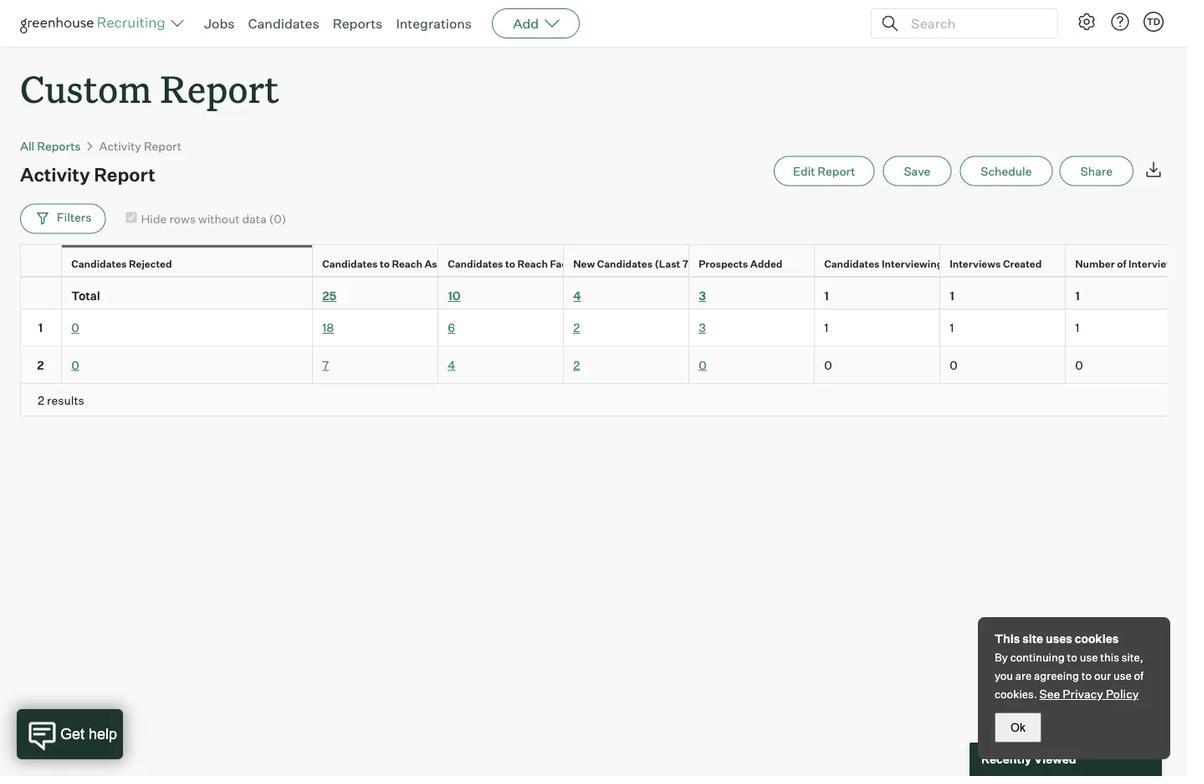 Task type: vqa. For each thing, say whether or not it's contained in the screenshot.
Candidates associated with Candidates Rejected
yes



Task type: describe. For each thing, give the bounding box(es) containing it.
edit report
[[793, 164, 856, 178]]

report down activity report link
[[94, 163, 155, 186]]

row group containing 1
[[20, 309, 1187, 384]]

interviews inside column header
[[950, 257, 1001, 269]]

0 link for 1
[[71, 320, 79, 335]]

our
[[1094, 669, 1111, 683]]

edit
[[793, 164, 815, 178]]

3 link for the top 4 link
[[699, 288, 706, 303]]

reach for assessment
[[392, 257, 422, 269]]

7 inside row group
[[322, 357, 329, 372]]

uses
[[1046, 632, 1073, 646]]

3 inside row group
[[699, 320, 706, 335]]

of inside by continuing to use this site, you are agreeing to our use of cookies.
[[1134, 669, 1144, 683]]

candidates for candidates to reach assessment milestone
[[322, 257, 378, 269]]

2 face from the left
[[587, 257, 611, 269]]

recently
[[982, 752, 1032, 767]]

save button
[[883, 156, 952, 186]]

custom
[[20, 64, 152, 113]]

candidates interviewing column header
[[815, 245, 944, 281]]

1 vertical spatial reports
[[37, 139, 81, 153]]

new candidates (last 7 days) column header
[[564, 245, 719, 281]]

6
[[448, 320, 455, 335]]

agreeing
[[1034, 669, 1079, 683]]

created
[[1003, 257, 1042, 269]]

td button
[[1141, 8, 1167, 35]]

milestone inside "column header"
[[613, 257, 661, 269]]

row containing 1
[[20, 309, 1187, 346]]

configure image
[[1077, 12, 1097, 32]]

total
[[71, 288, 100, 303]]

site,
[[1122, 651, 1144, 664]]

cookies
[[1075, 632, 1119, 646]]

1 vertical spatial activity report
[[20, 163, 155, 186]]

results
[[47, 392, 84, 407]]

filter image
[[34, 211, 49, 225]]

number
[[1075, 257, 1115, 269]]

interviewing
[[882, 257, 943, 269]]

25 link
[[322, 288, 337, 303]]

are
[[1016, 669, 1032, 683]]

integrations link
[[396, 15, 472, 32]]

add
[[513, 15, 539, 32]]

report right edit
[[818, 164, 856, 178]]

reports link
[[333, 15, 383, 32]]

add button
[[492, 8, 580, 38]]

download image
[[1144, 160, 1164, 180]]

share button
[[1060, 156, 1134, 186]]

see
[[1040, 687, 1060, 702]]

schedule
[[981, 164, 1032, 178]]

all
[[20, 139, 35, 153]]

candidates for candidates to reach face to face milestone
[[448, 257, 503, 269]]

ok button
[[995, 713, 1042, 743]]

2 link for 4
[[573, 357, 580, 372]]

prospects
[[699, 257, 748, 269]]

Search text field
[[907, 11, 1043, 36]]

interviews created
[[950, 257, 1042, 269]]

10 link
[[448, 288, 461, 303]]

row containing candidates rejected
[[20, 244, 1187, 281]]

number of interviews
[[1075, 257, 1180, 269]]

save
[[904, 164, 931, 178]]

custom report
[[20, 64, 279, 113]]

by continuing to use this site, you are agreeing to our use of cookies.
[[995, 651, 1144, 701]]

0 horizontal spatial activity
[[20, 163, 90, 186]]

candidates rejected
[[71, 257, 172, 269]]

7 link
[[322, 357, 329, 372]]

jobs
[[204, 15, 235, 32]]

this site uses cookies
[[995, 632, 1119, 646]]

0 vertical spatial activity report
[[99, 139, 182, 153]]

viewed
[[1034, 752, 1077, 767]]

rejected
[[129, 257, 172, 269]]

2 cell
[[20, 346, 62, 384]]

privacy
[[1063, 687, 1104, 702]]

this
[[1101, 651, 1119, 664]]

0 link for 2
[[71, 357, 79, 372]]

3 link for 6 2 link
[[699, 320, 706, 335]]

1 horizontal spatial activity
[[99, 139, 141, 153]]

ok
[[1011, 721, 1026, 734]]

see privacy policy link
[[1040, 687, 1139, 702]]

Hide rows without data (0) checkbox
[[126, 212, 137, 223]]

to inside column header
[[380, 257, 390, 269]]

data
[[242, 211, 267, 226]]

hide rows without data (0)
[[141, 211, 286, 226]]

report down custom report at top
[[144, 139, 182, 153]]

2 1 column header from the left
[[941, 278, 1066, 308]]

25
[[322, 288, 337, 303]]

candidates to reach assessment milestone
[[322, 257, 535, 269]]

policy
[[1106, 687, 1139, 702]]

candidates for candidates interviewing
[[824, 257, 880, 269]]



Task type: locate. For each thing, give the bounding box(es) containing it.
activity report down custom report at top
[[99, 139, 182, 153]]

0 vertical spatial 3
[[699, 288, 706, 303]]

prospects added column header
[[689, 245, 818, 281]]

1 horizontal spatial 4
[[573, 288, 581, 303]]

2 row from the top
[[20, 277, 1187, 309]]

table containing total
[[20, 244, 1187, 416]]

by
[[995, 651, 1008, 664]]

schedule button
[[960, 156, 1053, 186]]

interviews created column header
[[941, 245, 1069, 281]]

0 vertical spatial of
[[1117, 257, 1127, 269]]

this
[[995, 632, 1020, 646]]

to
[[380, 257, 390, 269], [505, 257, 515, 269], [575, 257, 585, 269], [1067, 651, 1078, 664], [1082, 669, 1092, 683]]

2 column header from the top
[[20, 278, 62, 308]]

reach left assessment in the top left of the page
[[392, 257, 422, 269]]

1 face from the left
[[550, 257, 573, 269]]

candidates for candidates rejected
[[71, 257, 127, 269]]

candidates left interviewing
[[824, 257, 880, 269]]

candidates right new in the top of the page
[[597, 257, 653, 269]]

row containing total
[[20, 277, 1187, 309]]

3
[[699, 288, 706, 303], [699, 320, 706, 335]]

reports
[[333, 15, 383, 32], [37, 139, 81, 153]]

1 cell
[[20, 309, 62, 346]]

reach
[[392, 257, 422, 269], [517, 257, 548, 269]]

activity report
[[99, 139, 182, 153], [20, 163, 155, 186]]

1 vertical spatial 3
[[699, 320, 706, 335]]

1 horizontal spatial 4 link
[[573, 288, 581, 303]]

1 inside cell
[[38, 320, 43, 335]]

of right the number
[[1117, 257, 1127, 269]]

2 3 link from the top
[[699, 320, 706, 335]]

1
[[824, 288, 829, 303], [950, 288, 955, 303], [1075, 288, 1080, 303], [38, 320, 43, 335], [824, 320, 829, 335], [950, 320, 954, 335], [1075, 320, 1080, 335]]

0 vertical spatial 4 link
[[573, 288, 581, 303]]

4
[[573, 288, 581, 303], [448, 357, 456, 372]]

row
[[20, 244, 1187, 281], [20, 277, 1187, 309], [20, 309, 1187, 346], [20, 346, 1187, 384]]

candidates for candidates
[[248, 15, 319, 32]]

1 vertical spatial of
[[1134, 669, 1144, 683]]

1 reach from the left
[[392, 257, 422, 269]]

interviews
[[950, 257, 1001, 269], [1129, 257, 1180, 269]]

0 vertical spatial reports
[[333, 15, 383, 32]]

1 column header
[[815, 278, 941, 308], [941, 278, 1066, 308], [1066, 278, 1187, 308]]

candidates up total
[[71, 257, 127, 269]]

1 vertical spatial activity
[[20, 163, 90, 186]]

candidates rejected column header
[[62, 245, 316, 281]]

4 link down 6 'link'
[[448, 357, 456, 372]]

all reports link
[[20, 139, 81, 153]]

0 horizontal spatial milestone
[[487, 257, 535, 269]]

2 link for 6
[[573, 320, 580, 335]]

0 horizontal spatial 7
[[322, 357, 329, 372]]

edit report link
[[774, 156, 875, 186]]

see privacy policy
[[1040, 687, 1139, 702]]

filters
[[57, 210, 92, 225]]

rows
[[169, 211, 196, 226]]

candidates to reach assessment milestone column header
[[313, 245, 535, 281]]

(0)
[[269, 211, 286, 226]]

reach inside column header
[[392, 257, 422, 269]]

1 horizontal spatial interviews
[[1129, 257, 1180, 269]]

2 inside cell
[[37, 357, 44, 372]]

4 link
[[573, 288, 581, 303], [448, 357, 456, 372]]

1 horizontal spatial reach
[[517, 257, 548, 269]]

3 row from the top
[[20, 309, 1187, 346]]

candidates interviewing
[[824, 257, 943, 269]]

reach inside "column header"
[[517, 257, 548, 269]]

1 2 link from the top
[[573, 320, 580, 335]]

activity report up filters
[[20, 163, 155, 186]]

(last
[[655, 257, 681, 269]]

recently viewed
[[982, 752, 1077, 767]]

0 vertical spatial 2 link
[[573, 320, 580, 335]]

0
[[71, 320, 79, 335], [71, 357, 79, 372], [699, 357, 707, 372], [824, 357, 832, 372], [950, 357, 958, 372], [1075, 357, 1083, 372]]

0 horizontal spatial reach
[[392, 257, 422, 269]]

4 down new in the top of the page
[[573, 288, 581, 303]]

column header for number of interviews
[[20, 245, 65, 281]]

prospects added
[[699, 257, 783, 269]]

use up policy
[[1114, 669, 1132, 683]]

3 link inside row group
[[699, 320, 706, 335]]

integrations
[[396, 15, 472, 32]]

hide
[[141, 211, 167, 226]]

7
[[683, 257, 688, 269], [322, 357, 329, 372]]

7 inside new candidates (last 7 days) column header
[[683, 257, 688, 269]]

1 vertical spatial use
[[1114, 669, 1132, 683]]

3 link
[[699, 288, 706, 303], [699, 320, 706, 335]]

milestone right assessment in the top left of the page
[[487, 257, 535, 269]]

use down cookies
[[1080, 651, 1098, 664]]

1 column header from the top
[[20, 245, 65, 281]]

1 column header down candidates interviewing at right top
[[815, 278, 941, 308]]

0 horizontal spatial use
[[1080, 651, 1098, 664]]

new
[[573, 257, 595, 269]]

0 horizontal spatial 4 link
[[448, 357, 456, 372]]

use
[[1080, 651, 1098, 664], [1114, 669, 1132, 683]]

7 right (last
[[683, 257, 688, 269]]

column header up 1 cell
[[20, 278, 62, 308]]

2 reach from the left
[[517, 257, 548, 269]]

td
[[1147, 16, 1161, 27]]

1 horizontal spatial use
[[1114, 669, 1132, 683]]

milestone inside column header
[[487, 257, 535, 269]]

18
[[322, 320, 334, 335]]

0 horizontal spatial 4
[[448, 357, 456, 372]]

1 horizontal spatial reports
[[333, 15, 383, 32]]

1 milestone from the left
[[487, 257, 535, 269]]

row group
[[20, 309, 1187, 384]]

continuing
[[1011, 651, 1065, 664]]

table
[[20, 244, 1187, 416]]

cookies.
[[995, 688, 1037, 701]]

10
[[448, 288, 461, 303]]

reports right all
[[37, 139, 81, 153]]

2 milestone from the left
[[613, 257, 661, 269]]

you
[[995, 669, 1013, 683]]

candidates
[[248, 15, 319, 32], [71, 257, 127, 269], [322, 257, 378, 269], [448, 257, 503, 269], [597, 257, 653, 269], [824, 257, 880, 269]]

1 horizontal spatial face
[[587, 257, 611, 269]]

reach left new in the top of the page
[[517, 257, 548, 269]]

interviews left created
[[950, 257, 1001, 269]]

column header
[[20, 245, 65, 281], [20, 278, 62, 308]]

1 row from the top
[[20, 244, 1187, 281]]

1 vertical spatial 7
[[322, 357, 329, 372]]

0 horizontal spatial of
[[1117, 257, 1127, 269]]

report down jobs
[[160, 64, 279, 113]]

candidates up 25 link at top
[[322, 257, 378, 269]]

1 3 from the top
[[699, 288, 706, 303]]

new candidates (last 7 days)
[[573, 257, 719, 269]]

milestone right new in the top of the page
[[613, 257, 661, 269]]

2 link
[[573, 320, 580, 335], [573, 357, 580, 372]]

1 horizontal spatial 7
[[683, 257, 688, 269]]

candidates right jobs link
[[248, 15, 319, 32]]

candidates up 10 link
[[448, 257, 503, 269]]

site
[[1023, 632, 1044, 646]]

of down site, in the bottom of the page
[[1134, 669, 1144, 683]]

share
[[1081, 164, 1113, 178]]

reach for face
[[517, 257, 548, 269]]

1 vertical spatial 4 link
[[448, 357, 456, 372]]

without
[[198, 211, 240, 226]]

0 vertical spatial activity
[[99, 139, 141, 153]]

face
[[550, 257, 573, 269], [587, 257, 611, 269]]

4 row from the top
[[20, 346, 1187, 384]]

6 link
[[448, 320, 455, 335]]

added
[[750, 257, 783, 269]]

4 down 6 'link'
[[448, 357, 456, 372]]

1 horizontal spatial milestone
[[613, 257, 661, 269]]

0 vertical spatial use
[[1080, 651, 1098, 664]]

candidates link
[[248, 15, 319, 32]]

candidates to reach face to face milestone
[[448, 257, 661, 269]]

1 vertical spatial 2 link
[[573, 357, 580, 372]]

activity down all reports link
[[20, 163, 90, 186]]

all reports
[[20, 139, 81, 153]]

days)
[[691, 257, 719, 269]]

total column header
[[62, 278, 313, 308]]

td button
[[1144, 12, 1164, 32]]

2 results
[[38, 392, 84, 407]]

2 2 link from the top
[[573, 357, 580, 372]]

report
[[160, 64, 279, 113], [144, 139, 182, 153], [94, 163, 155, 186], [818, 164, 856, 178]]

0 vertical spatial 3 link
[[699, 288, 706, 303]]

4 link down new in the top of the page
[[573, 288, 581, 303]]

column header for 1
[[20, 278, 62, 308]]

1 1 column header from the left
[[815, 278, 941, 308]]

0 link
[[71, 320, 79, 335], [71, 357, 79, 372], [699, 357, 707, 372]]

jobs link
[[204, 15, 235, 32]]

activity report link
[[99, 139, 182, 153]]

1 vertical spatial 3 link
[[699, 320, 706, 335]]

activity down custom report at top
[[99, 139, 141, 153]]

greenhouse recruiting image
[[20, 13, 171, 33]]

4 inside row group
[[448, 357, 456, 372]]

candidates to reach face to face milestone column header
[[438, 245, 661, 281]]

of inside table
[[1117, 257, 1127, 269]]

1 horizontal spatial of
[[1134, 669, 1144, 683]]

interviews right the number
[[1129, 257, 1180, 269]]

save and schedule this report to revisit it! element
[[883, 156, 960, 186]]

column header down 'filter' image
[[20, 245, 65, 281]]

0 horizontal spatial reports
[[37, 139, 81, 153]]

2 3 from the top
[[699, 320, 706, 335]]

0 horizontal spatial interviews
[[950, 257, 1001, 269]]

0 horizontal spatial face
[[550, 257, 573, 269]]

assessment
[[425, 257, 485, 269]]

0 vertical spatial 4
[[573, 288, 581, 303]]

18 link
[[322, 320, 334, 335]]

activity
[[99, 139, 141, 153], [20, 163, 90, 186]]

1 3 link from the top
[[699, 288, 706, 303]]

3 1 column header from the left
[[1066, 278, 1187, 308]]

2
[[573, 320, 580, 335], [37, 357, 44, 372], [573, 357, 580, 372], [38, 392, 44, 407]]

0 vertical spatial 7
[[683, 257, 688, 269]]

reports right candidates link
[[333, 15, 383, 32]]

1 column header down number of interviews
[[1066, 278, 1187, 308]]

2 interviews from the left
[[1129, 257, 1180, 269]]

1 column header down interviews created
[[941, 278, 1066, 308]]

1 interviews from the left
[[950, 257, 1001, 269]]

7 down 18 link
[[322, 357, 329, 372]]

1 vertical spatial 4
[[448, 357, 456, 372]]

row containing 2
[[20, 346, 1187, 384]]



